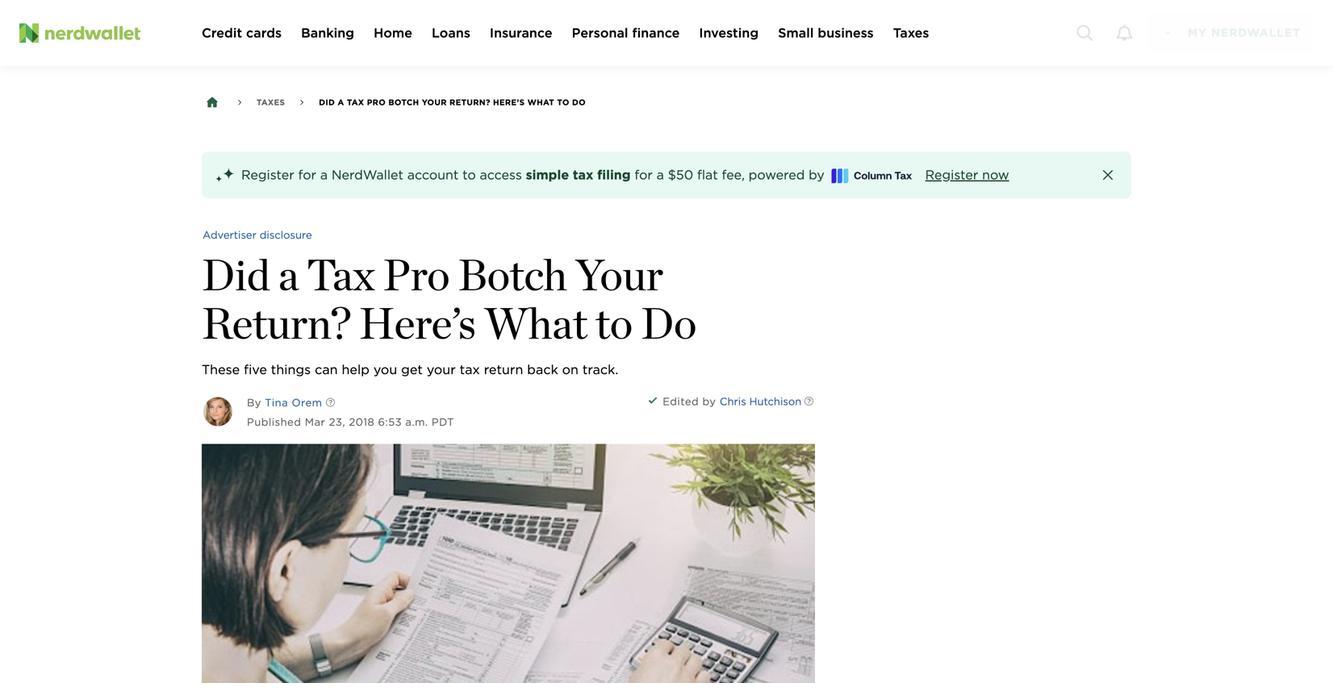 Task type: locate. For each thing, give the bounding box(es) containing it.
tax
[[573, 167, 594, 183], [460, 362, 480, 378]]

register for a nerdwallet account to access simple tax filing for a $50 flat fee, powered by
[[241, 167, 829, 183]]

0 vertical spatial your
[[422, 98, 447, 107]]

tina orem link
[[265, 397, 323, 409]]

my nerdwallet
[[1189, 26, 1302, 40]]

1 vertical spatial here's
[[359, 297, 476, 350]]

a
[[338, 98, 344, 107], [320, 167, 328, 183], [657, 167, 664, 183], [278, 249, 299, 301]]

taxes inside 'breadcrumbs' element
[[257, 98, 285, 107]]

register right sparkle illustration icon
[[241, 167, 294, 183]]

1 vertical spatial by
[[703, 396, 717, 408]]

0 horizontal spatial return?
[[202, 297, 351, 350]]

1 vertical spatial return?
[[202, 297, 351, 350]]

do inside did a tax pro botch your return? here's what to do
[[641, 297, 697, 350]]

cards
[[246, 25, 282, 41]]

1 horizontal spatial for
[[635, 167, 653, 183]]

for
[[298, 167, 317, 183], [635, 167, 653, 183]]

0 horizontal spatial by
[[703, 396, 717, 408]]

1 horizontal spatial botch
[[458, 249, 568, 301]]

a.m.
[[406, 416, 428, 429]]

search element
[[1066, 13, 1105, 53]]

1 vertical spatial what
[[484, 297, 588, 350]]

did a tax pro botch your return? here's what to do down loans button
[[319, 98, 586, 107]]

more information about image right the chris
[[792, 385, 827, 421]]

here's up get
[[359, 297, 476, 350]]

taxes right business
[[894, 25, 930, 41]]

0 horizontal spatial your
[[422, 98, 447, 107]]

these five things can help you get your tax return back on track.
[[202, 362, 619, 378]]

home button
[[374, 23, 413, 43]]

did a tax pro botch your return? here's what to do
[[319, 98, 586, 107], [202, 249, 697, 350]]

business
[[818, 25, 874, 41]]

fee,
[[722, 167, 745, 183]]

0 vertical spatial return?
[[450, 98, 491, 107]]

botch
[[389, 98, 419, 107], [458, 249, 568, 301]]

published mar 23, 2018 6:53 a.m. pdt
[[247, 416, 455, 429]]

to
[[557, 98, 570, 107], [463, 167, 476, 183], [596, 297, 633, 350]]

personal
[[572, 25, 629, 41]]

tax
[[347, 98, 364, 107], [307, 249, 375, 301]]

0 horizontal spatial register
[[241, 167, 294, 183]]

columntax logo image
[[832, 169, 913, 184]]

by
[[809, 167, 825, 183], [703, 396, 717, 408]]

sparkle illustration image
[[216, 166, 235, 185]]

your inside did a tax pro botch your return? here's what to do
[[576, 249, 664, 301]]

what
[[528, 98, 555, 107], [484, 297, 588, 350]]

0 vertical spatial pro
[[367, 98, 386, 107]]

pro inside did a tax pro botch your return? here's what to do
[[383, 249, 450, 301]]

did a tax pro botch your return? here's what to do up "your"
[[202, 249, 697, 350]]

1 vertical spatial do
[[641, 297, 697, 350]]

do
[[572, 98, 586, 107], [641, 297, 697, 350]]

finance
[[633, 25, 680, 41]]

credit cards
[[202, 25, 282, 41]]

things
[[271, 362, 311, 378]]

1 vertical spatial to
[[463, 167, 476, 183]]

1 vertical spatial pro
[[383, 249, 450, 301]]

to left the access
[[463, 167, 476, 183]]

23,
[[329, 416, 346, 429]]

1 vertical spatial your
[[576, 249, 664, 301]]

1 horizontal spatial tax
[[573, 167, 594, 183]]

return? up "things"
[[202, 297, 351, 350]]

2 vertical spatial to
[[596, 297, 633, 350]]

0 vertical spatial did
[[319, 98, 335, 107]]

can
[[315, 362, 338, 378]]

tax right "your"
[[460, 362, 480, 378]]

1 vertical spatial tax
[[307, 249, 375, 301]]

nerdwallet right my in the right of the page
[[1212, 26, 1302, 40]]

botch inside 'breadcrumbs' element
[[389, 98, 419, 107]]

taxes for "taxes" link in the top left of the page
[[257, 98, 285, 107]]

filing
[[598, 167, 631, 183]]

taxes right "back to nerdwallet homepage" image at the top of the page
[[257, 98, 285, 107]]

1 vertical spatial tax
[[460, 362, 480, 378]]

return? down loans button
[[450, 98, 491, 107]]

search image
[[1078, 25, 1094, 41]]

more information about image
[[792, 385, 827, 421], [313, 386, 348, 422]]

get
[[401, 362, 423, 378]]

1 horizontal spatial taxes
[[894, 25, 930, 41]]

0 horizontal spatial do
[[572, 98, 586, 107]]

taxes
[[894, 25, 930, 41], [257, 98, 285, 107]]

what down insurance button
[[528, 98, 555, 107]]

taxes button
[[894, 23, 930, 43]]

0 horizontal spatial botch
[[389, 98, 419, 107]]

back
[[527, 362, 559, 378]]

1 vertical spatial did a tax pro botch your return? here's what to do
[[202, 249, 697, 350]]

$50
[[668, 167, 694, 183]]

0 horizontal spatial here's
[[359, 297, 476, 350]]

0 horizontal spatial nerdwallet
[[332, 167, 404, 183]]

your inside 'breadcrumbs' element
[[422, 98, 447, 107]]

register now button
[[926, 166, 1010, 185]]

0 vertical spatial here's
[[493, 98, 525, 107]]

by left the chris
[[703, 396, 717, 408]]

2 horizontal spatial to
[[596, 297, 633, 350]]

1 horizontal spatial return?
[[450, 98, 491, 107]]

0 vertical spatial do
[[572, 98, 586, 107]]

6:53
[[378, 416, 402, 429]]

0 horizontal spatial more information about image
[[313, 386, 348, 422]]

loans button
[[432, 23, 471, 43]]

tina
[[265, 397, 288, 409]]

1 vertical spatial taxes
[[257, 98, 285, 107]]

do down personal
[[572, 98, 586, 107]]

for right the filing
[[635, 167, 653, 183]]

account
[[408, 167, 459, 183]]

to up 'track.'
[[596, 297, 633, 350]]

1 horizontal spatial more information about image
[[792, 385, 827, 421]]

0 horizontal spatial tax
[[460, 362, 480, 378]]

0 vertical spatial to
[[557, 98, 570, 107]]

now
[[983, 167, 1010, 183]]

return? inside did a tax pro botch your return? here's what to do
[[202, 297, 351, 350]]

1 horizontal spatial do
[[641, 297, 697, 350]]

register left the now
[[926, 167, 979, 183]]

0 vertical spatial botch
[[389, 98, 419, 107]]

tina orem image
[[203, 398, 233, 427]]

here's
[[493, 98, 525, 107], [359, 297, 476, 350]]

0 vertical spatial did a tax pro botch your return? here's what to do
[[319, 98, 586, 107]]

0 vertical spatial taxes
[[894, 25, 930, 41]]

return? inside 'breadcrumbs' element
[[450, 98, 491, 107]]

loans
[[432, 25, 471, 41]]

tax left the filing
[[573, 167, 594, 183]]

1 vertical spatial botch
[[458, 249, 568, 301]]

tax for simple
[[573, 167, 594, 183]]

0 vertical spatial by
[[809, 167, 825, 183]]

return?
[[450, 98, 491, 107], [202, 297, 351, 350]]

your
[[422, 98, 447, 107], [576, 249, 664, 301]]

help
[[342, 362, 370, 378]]

what up back
[[484, 297, 588, 350]]

0 vertical spatial what
[[528, 98, 555, 107]]

0 vertical spatial tax
[[347, 98, 364, 107]]

1 horizontal spatial to
[[557, 98, 570, 107]]

your
[[427, 362, 456, 378]]

here's down insurance button
[[493, 98, 525, 107]]

register inside button
[[926, 167, 979, 183]]

a inside did a tax pro botch your return? here's what to do
[[278, 249, 299, 301]]

1 horizontal spatial by
[[809, 167, 825, 183]]

by right powered
[[809, 167, 825, 183]]

for up 'advertiser disclosure' image
[[298, 167, 317, 183]]

1 horizontal spatial here's
[[493, 98, 525, 107]]

small business button
[[779, 23, 874, 43]]

1 horizontal spatial your
[[576, 249, 664, 301]]

flat
[[698, 167, 718, 183]]

1 horizontal spatial nerdwallet
[[1212, 26, 1302, 40]]

nerdwallet left account
[[332, 167, 404, 183]]

tax preparer mistake on your return image
[[202, 444, 816, 684]]

more information about image down can
[[313, 386, 348, 422]]

1 for from the left
[[298, 167, 317, 183]]

register
[[926, 167, 979, 183], [241, 167, 294, 183]]

0 vertical spatial tax
[[573, 167, 594, 183]]

pro
[[367, 98, 386, 107], [383, 249, 450, 301]]

access
[[480, 167, 522, 183]]

do up edited at the bottom of the page
[[641, 297, 697, 350]]

1 horizontal spatial register
[[926, 167, 979, 183]]

0 horizontal spatial taxes
[[257, 98, 285, 107]]

investing button
[[700, 23, 759, 43]]

1 horizontal spatial did
[[319, 98, 335, 107]]

nerdwallet home page link
[[19, 23, 182, 43]]

0 horizontal spatial for
[[298, 167, 317, 183]]

to up simple
[[557, 98, 570, 107]]

nerdwallet
[[1212, 26, 1302, 40], [332, 167, 404, 183]]

1 vertical spatial did
[[202, 249, 270, 301]]

did
[[319, 98, 335, 107], [202, 249, 270, 301]]

edited
[[663, 396, 699, 408]]

breadcrumbs element
[[202, 92, 657, 113]]

0 horizontal spatial did
[[202, 249, 270, 301]]

simple
[[526, 167, 569, 183]]

2018
[[349, 416, 375, 429]]

investing
[[700, 25, 759, 41]]



Task type: describe. For each thing, give the bounding box(es) containing it.
credit cards button
[[202, 23, 282, 43]]

register for register for a nerdwallet account to access simple tax filing for a $50 flat fee, powered by
[[241, 167, 294, 183]]

2 for from the left
[[635, 167, 653, 183]]

small
[[779, 25, 814, 41]]

back to nerdwallet homepage image
[[205, 95, 220, 110]]

by
[[247, 397, 262, 409]]

banking button
[[301, 23, 355, 43]]

register now
[[926, 167, 1010, 183]]

personal finance
[[572, 25, 680, 41]]

insurance button
[[490, 23, 553, 43]]

published
[[247, 416, 301, 429]]

return
[[484, 362, 524, 378]]

track.
[[583, 362, 619, 378]]

orem
[[292, 397, 323, 409]]

here's inside 'breadcrumbs' element
[[493, 98, 525, 107]]

hutchison
[[750, 396, 802, 408]]

advertiser disclosure image
[[203, 217, 312, 253]]

credit
[[202, 25, 242, 41]]

what inside 'breadcrumbs' element
[[528, 98, 555, 107]]

taxes link
[[257, 93, 285, 112]]

0 vertical spatial nerdwallet
[[1212, 26, 1302, 40]]

botch inside did a tax pro botch your return? here's what to do
[[458, 249, 568, 301]]

tina orem
[[265, 397, 323, 409]]

0 horizontal spatial to
[[463, 167, 476, 183]]

insurance
[[490, 25, 553, 41]]

did inside 'breadcrumbs' element
[[319, 98, 335, 107]]

register for register now
[[926, 167, 979, 183]]

tax for your
[[460, 362, 480, 378]]

chris
[[720, 396, 747, 408]]

my nerdwallet link
[[1148, 13, 1314, 53]]

taxes for taxes button
[[894, 25, 930, 41]]

five
[[244, 362, 267, 378]]

my
[[1189, 26, 1208, 40]]

banking
[[301, 25, 355, 41]]

edited by chris hutchison
[[663, 396, 802, 408]]

mar
[[305, 416, 326, 429]]

to inside 'breadcrumbs' element
[[557, 98, 570, 107]]

1 vertical spatial nerdwallet
[[332, 167, 404, 183]]

tax inside did a tax pro botch your return? here's what to do
[[307, 249, 375, 301]]

on
[[562, 362, 579, 378]]

small business
[[779, 25, 874, 41]]

these
[[202, 362, 240, 378]]

pro inside 'breadcrumbs' element
[[367, 98, 386, 107]]

chris hutchison link
[[720, 394, 802, 410]]

nerdwallet home page image
[[19, 23, 39, 43]]

powered
[[749, 167, 805, 183]]

do inside 'breadcrumbs' element
[[572, 98, 586, 107]]

personal finance button
[[572, 23, 680, 43]]

pdt
[[432, 416, 455, 429]]

here's inside did a tax pro botch your return? here's what to do
[[359, 297, 476, 350]]

you
[[374, 362, 397, 378]]

did a tax pro botch your return? here's what to do inside 'breadcrumbs' element
[[319, 98, 586, 107]]

home
[[374, 25, 413, 41]]

tax inside 'breadcrumbs' element
[[347, 98, 364, 107]]



Task type: vqa. For each thing, say whether or not it's contained in the screenshot.
Haven't
no



